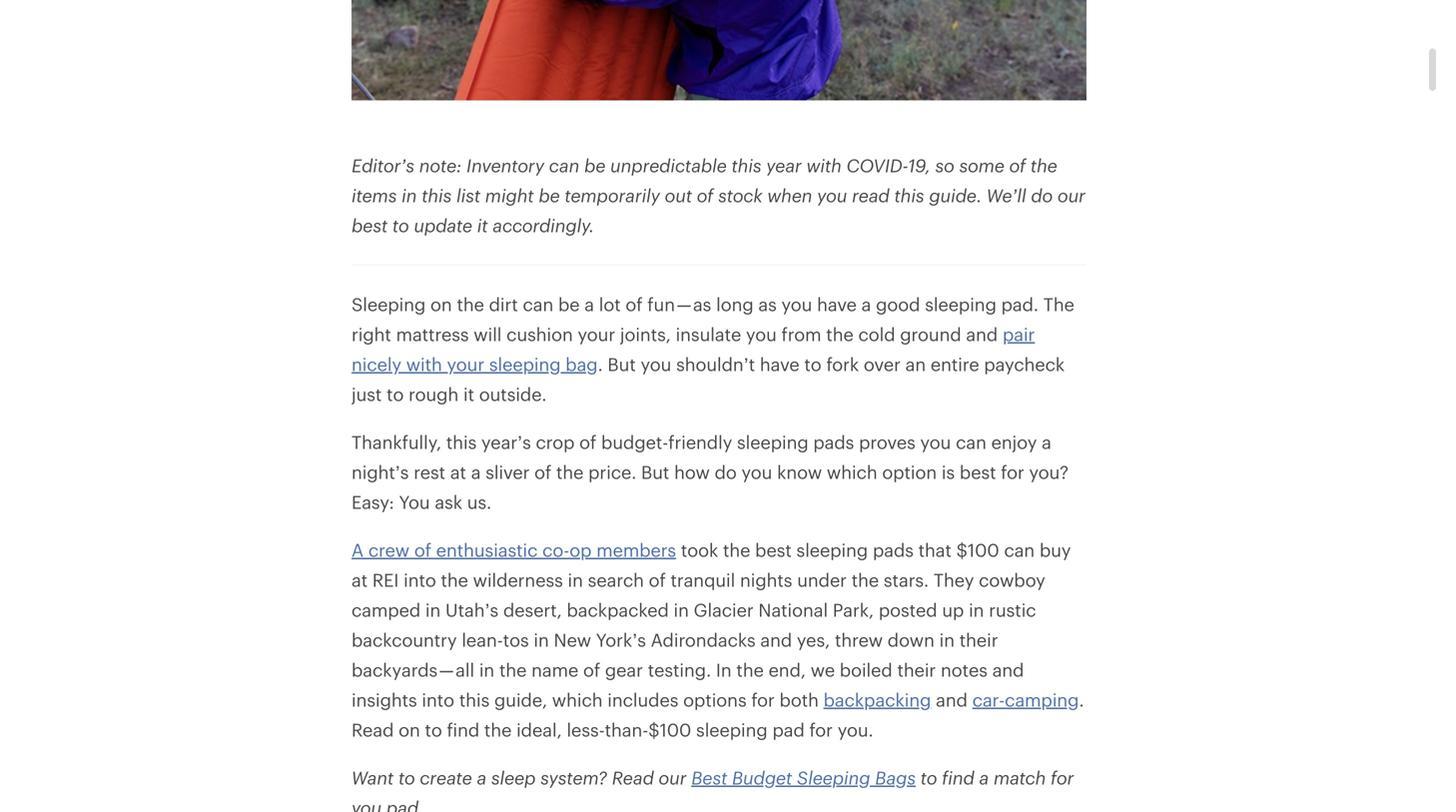Task type: describe. For each thing, give the bounding box(es) containing it.
and inside sleeping on the dirt can be a lot of fun—as long as you have a good sleeping pad. the right mattress will cushion your joints, insulate you from the cold ground and
[[967, 324, 998, 345]]

ground
[[901, 324, 962, 345]]

backcountry
[[352, 630, 457, 651]]

the up 'utah's'
[[441, 570, 469, 591]]

wilderness
[[473, 570, 563, 591]]

and down notes
[[936, 690, 968, 711]]

in
[[716, 660, 732, 681]]

pads inside thankfully, this year's crop of budget-friendly sleeping pads proves you can enjoy a night's rest at a sliver of the price. but how do you know which option is best for you? easy: you ask us.
[[814, 432, 855, 453]]

do inside thankfully, this year's crop of budget-friendly sleeping pads proves you can enjoy a night's rest at a sliver of the price. but how do you know which option is best for you? easy: you ask us.
[[715, 462, 737, 483]]

update
[[414, 215, 473, 236]]

they
[[934, 570, 975, 591]]

thankfully, this year's crop of budget-friendly sleeping pads proves you can enjoy a night's rest at a sliver of the price. but how do you know which option is best for you? easy: you ask us.
[[352, 432, 1069, 513]]

editor's
[[352, 155, 415, 176]]

inventory
[[467, 155, 545, 176]]

you
[[399, 492, 430, 513]]

the inside editor's note: inventory can be unpredictable this year with covid-19, so some of the items in this list might be temporarily out of stock when you read this guide. we'll do our best to update it accordingly.
[[1031, 155, 1058, 176]]

end,
[[769, 660, 806, 681]]

sleeping inside . read on to find the ideal, less-than-$100 sleeping pad for you.
[[697, 720, 768, 741]]

this inside thankfully, this year's crop of budget-friendly sleeping pads proves you can enjoy a night's rest at a sliver of the price. but how do you know which option is best for you? easy: you ask us.
[[447, 432, 477, 453]]

proves
[[859, 432, 916, 453]]

that
[[919, 540, 952, 561]]

and up end,
[[761, 630, 793, 651]]

you inside editor's note: inventory can be unpredictable this year with covid-19, so some of the items in this list might be temporarily out of stock when you read this guide. we'll do our best to update it accordingly.
[[818, 185, 848, 206]]

as
[[759, 294, 777, 315]]

pad. inside sleeping on the dirt can be a lot of fun—as long as you have a good sleeping pad. the right mattress will cushion your joints, insulate you from the cold ground and
[[1002, 294, 1039, 315]]

0 vertical spatial into
[[404, 570, 436, 591]]

fork
[[827, 354, 860, 375]]

co-
[[543, 540, 570, 561]]

up
[[943, 600, 965, 621]]

how
[[675, 462, 710, 483]]

we
[[811, 660, 835, 681]]

both
[[780, 690, 819, 711]]

outside.
[[479, 384, 547, 405]]

want to create a sleep system? read our best budget sleeping bags
[[352, 768, 916, 789]]

mattress
[[396, 324, 469, 345]]

of down crop
[[535, 462, 552, 483]]

best inside took the best sleeping pads that $100 can buy at rei into the wilderness in search of tranquil nights under the stars. they cowboy camped in utah's desert, backpacked in glacier national park, posted up in rustic backcountry lean-tos in new york's adirondacks and yes, threw down in their backyards—all in the name of gear testing. in the end, we boiled their notes and insights into this guide, which includes options for both
[[756, 540, 792, 561]]

long
[[717, 294, 754, 315]]

some
[[960, 155, 1005, 176]]

best
[[692, 768, 728, 789]]

took the best sleeping pads that $100 can buy at rei into the wilderness in search of tranquil nights under the stars. they cowboy camped in utah's desert, backpacked in glacier national park, posted up in rustic backcountry lean-tos in new york's adirondacks and yes, threw down in their backyards—all in the name of gear testing. in the end, we boiled their notes and insights into this guide, which includes options for both
[[352, 540, 1072, 711]]

sleeping inside pair nicely with your sleeping bag
[[490, 354, 561, 375]]

sleep
[[492, 768, 536, 789]]

have inside . but you shouldn't have to fork over an entire paycheck just to rough it outside.
[[760, 354, 800, 375]]

1 horizontal spatial read
[[612, 768, 654, 789]]

of up we'll
[[1010, 155, 1026, 176]]

crew
[[369, 540, 410, 561]]

option
[[883, 462, 937, 483]]

you right as
[[782, 294, 813, 315]]

sleeping inside sleeping on the dirt can be a lot of fun—as long as you have a good sleeping pad. the right mattress will cushion your joints, insulate you from the cold ground and
[[926, 294, 997, 315]]

your inside sleeping on the dirt can be a lot of fun—as long as you have a good sleeping pad. the right mattress will cushion your joints, insulate you from the cold ground and
[[578, 324, 616, 345]]

lot
[[599, 294, 621, 315]]

just
[[352, 384, 382, 405]]

with inside pair nicely with your sleeping bag
[[406, 354, 442, 375]]

in left 'utah's'
[[426, 600, 441, 621]]

good
[[876, 294, 921, 315]]

dirt
[[489, 294, 518, 315]]

sleeping inside sleeping on the dirt can be a lot of fun—as long as you have a good sleeping pad. the right mattress will cushion your joints, insulate you from the cold ground and
[[352, 294, 426, 315]]

create
[[420, 768, 472, 789]]

0 horizontal spatial our
[[659, 768, 687, 789]]

friendly
[[669, 432, 733, 453]]

to inside to find a match for you pad.
[[921, 768, 938, 789]]

find inside . read on to find the ideal, less-than-$100 sleeping pad for you.
[[447, 720, 480, 741]]

night's
[[352, 462, 409, 483]]

you?
[[1030, 462, 1069, 483]]

car-
[[973, 690, 1005, 711]]

19,
[[909, 155, 931, 176]]

nights
[[740, 570, 793, 591]]

accordingly.
[[493, 215, 595, 236]]

will
[[474, 324, 502, 345]]

can inside thankfully, this year's crop of budget-friendly sleeping pads proves you can enjoy a night's rest at a sliver of the price. but how do you know which option is best for you? easy: you ask us.
[[956, 432, 987, 453]]

a
[[352, 540, 364, 561]]

cold
[[859, 324, 896, 345]]

in right up
[[969, 600, 985, 621]]

in down 'lean-' at bottom
[[479, 660, 495, 681]]

stars.
[[884, 570, 929, 591]]

crop
[[536, 432, 575, 453]]

note:
[[419, 155, 462, 176]]

nicely
[[352, 354, 402, 375]]

it inside editor's note: inventory can be unpredictable this year with covid-19, so some of the items in this list might be temporarily out of stock when you read this guide. we'll do our best to update it accordingly.
[[477, 215, 488, 236]]

but inside . but you shouldn't have to fork over an entire paycheck just to rough it outside.
[[608, 354, 636, 375]]

$100 inside took the best sleeping pads that $100 can buy at rei into the wilderness in search of tranquil nights under the stars. they cowboy camped in utah's desert, backpacked in glacier national park, posted up in rustic backcountry lean-tos in new york's adirondacks and yes, threw down in their backyards—all in the name of gear testing. in the end, we boiled their notes and insights into this guide, which includes options for both
[[957, 540, 1000, 561]]

for inside thankfully, this year's crop of budget-friendly sleeping pads proves you can enjoy a night's rest at a sliver of the price. but how do you know which option is best for you? easy: you ask us.
[[1002, 462, 1025, 483]]

posted
[[879, 600, 938, 621]]

over
[[864, 354, 901, 375]]

name
[[532, 660, 579, 681]]

buy
[[1040, 540, 1072, 561]]

easy:
[[352, 492, 394, 513]]

backpacking and car-camping
[[824, 690, 1080, 711]]

camped
[[352, 600, 421, 621]]

is
[[942, 462, 955, 483]]

in down up
[[940, 630, 955, 651]]

budget
[[732, 768, 793, 789]]

a inside to find a match for you pad.
[[980, 768, 989, 789]]

with inside editor's note: inventory can be unpredictable this year with covid-19, so some of the items in this list might be temporarily out of stock when you read this guide. we'll do our best to update it accordingly.
[[807, 155, 842, 176]]

guide.
[[930, 185, 982, 206]]

read inside . read on to find the ideal, less-than-$100 sleeping pad for you.
[[352, 720, 394, 741]]

this down note:
[[422, 185, 452, 206]]

this inside took the best sleeping pads that $100 can buy at rei into the wilderness in search of tranquil nights under the stars. they cowboy camped in utah's desert, backpacked in glacier national park, posted up in rustic backcountry lean-tos in new york's adirondacks and yes, threw down in their backyards—all in the name of gear testing. in the end, we boiled their notes and insights into this guide, which includes options for both
[[459, 690, 490, 711]]

have inside sleeping on the dirt can be a lot of fun—as long as you have a good sleeping pad. the right mattress will cushion your joints, insulate you from the cold ground and
[[817, 294, 857, 315]]

the up fork
[[827, 324, 854, 345]]

shouldn't
[[677, 354, 756, 375]]

took
[[681, 540, 719, 561]]

you up the is
[[921, 432, 952, 453]]

rough
[[409, 384, 459, 405]]

cowboy
[[979, 570, 1046, 591]]

1 vertical spatial sleeping
[[797, 768, 871, 789]]

from
[[782, 324, 822, 345]]

includes
[[608, 690, 679, 711]]

covid-
[[847, 155, 909, 176]]

you.
[[838, 720, 874, 741]]

insights
[[352, 690, 417, 711]]

so
[[936, 155, 955, 176]]

enjoy
[[992, 432, 1038, 453]]

entire
[[931, 354, 980, 375]]

the right in
[[737, 660, 764, 681]]

and up car-camping link
[[993, 660, 1025, 681]]

best inside thankfully, this year's crop of budget-friendly sleeping pads proves you can enjoy a night's rest at a sliver of the price. but how do you know which option is best for you? easy: you ask us.
[[960, 462, 997, 483]]

of right crew
[[415, 540, 432, 561]]

on inside . read on to find the ideal, less-than-$100 sleeping pad for you.
[[399, 720, 420, 741]]

0 vertical spatial be
[[585, 155, 606, 176]]

to inside . read on to find the ideal, less-than-$100 sleeping pad for you.
[[425, 720, 442, 741]]

than-
[[605, 720, 649, 741]]

in down op
[[568, 570, 583, 591]]

to find a match for you pad.
[[352, 768, 1075, 812]]

boiled
[[840, 660, 893, 681]]

tranquil
[[671, 570, 736, 591]]

1 vertical spatial their
[[898, 660, 936, 681]]

year
[[767, 155, 802, 176]]

our inside editor's note: inventory can be unpredictable this year with covid-19, so some of the items in this list might be temporarily out of stock when you read this guide. we'll do our best to update it accordingly.
[[1058, 185, 1086, 206]]

for inside took the best sleeping pads that $100 can buy at rei into the wilderness in search of tranquil nights under the stars. they cowboy camped in utah's desert, backpacked in glacier national park, posted up in rustic backcountry lean-tos in new york's adirondacks and yes, threw down in their backyards—all in the name of gear testing. in the end, we boiled their notes and insights into this guide, which includes options for both
[[752, 690, 775, 711]]



Task type: locate. For each thing, give the bounding box(es) containing it.
do right how
[[715, 462, 737, 483]]

temporarily
[[565, 185, 660, 206]]

your
[[578, 324, 616, 345], [447, 354, 485, 375]]

camping
[[1005, 690, 1080, 711]]

and left pair
[[967, 324, 998, 345]]

1 horizontal spatial with
[[807, 155, 842, 176]]

our
[[1058, 185, 1086, 206], [659, 768, 687, 789]]

rei
[[373, 570, 399, 591]]

unpredictable
[[611, 155, 727, 176]]

to right want
[[399, 768, 415, 789]]

0 horizontal spatial pad.
[[387, 798, 424, 812]]

1 horizontal spatial have
[[817, 294, 857, 315]]

national
[[759, 600, 828, 621]]

list
[[457, 185, 481, 206]]

$100 inside . read on to find the ideal, less-than-$100 sleeping pad for you.
[[649, 720, 692, 741]]

do
[[1032, 185, 1053, 206], [715, 462, 737, 483]]

0 horizontal spatial pads
[[814, 432, 855, 453]]

find inside to find a match for you pad.
[[943, 768, 975, 789]]

into
[[404, 570, 436, 591], [422, 690, 455, 711]]

the inside . read on to find the ideal, less-than-$100 sleeping pad for you.
[[485, 720, 512, 741]]

of right crop
[[580, 432, 597, 453]]

pads up know
[[814, 432, 855, 453]]

0 horizontal spatial your
[[447, 354, 485, 375]]

to up create on the left
[[425, 720, 442, 741]]

can inside took the best sleeping pads that $100 can buy at rei into the wilderness in search of tranquil nights under the stars. they cowboy camped in utah's desert, backpacked in glacier national park, posted up in rustic backcountry lean-tos in new york's adirondacks and yes, threw down in their backyards—all in the name of gear testing. in the end, we boiled their notes and insights into this guide, which includes options for both
[[1005, 540, 1035, 561]]

you down "joints," on the left top of page
[[641, 354, 672, 375]]

you down want
[[352, 798, 382, 812]]

joints,
[[620, 324, 671, 345]]

the right took
[[723, 540, 751, 561]]

you inside to find a match for you pad.
[[352, 798, 382, 812]]

1 vertical spatial have
[[760, 354, 800, 375]]

the left dirt
[[457, 294, 484, 315]]

1 horizontal spatial at
[[450, 462, 467, 483]]

you down as
[[746, 324, 777, 345]]

$100 down includes
[[649, 720, 692, 741]]

sleeping up right
[[352, 294, 426, 315]]

1 vertical spatial $100
[[649, 720, 692, 741]]

1 horizontal spatial find
[[943, 768, 975, 789]]

1 horizontal spatial but
[[642, 462, 670, 483]]

.
[[598, 354, 603, 375], [1080, 690, 1085, 711]]

glacier
[[694, 600, 754, 621]]

be left lot
[[559, 294, 580, 315]]

park,
[[833, 600, 874, 621]]

pad. down want
[[387, 798, 424, 812]]

1 vertical spatial .
[[1080, 690, 1085, 711]]

for right match at the bottom right of the page
[[1051, 768, 1075, 789]]

sleeping inside took the best sleeping pads that $100 can buy at rei into the wilderness in search of tranquil nights under the stars. they cowboy camped in utah's desert, backpacked in glacier national park, posted up in rustic backcountry lean-tos in new york's adirondacks and yes, threw down in their backyards—all in the name of gear testing. in the end, we boiled their notes and insights into this guide, which includes options for both
[[797, 540, 869, 561]]

1 vertical spatial but
[[642, 462, 670, 483]]

1 horizontal spatial .
[[1080, 690, 1085, 711]]

search
[[588, 570, 644, 591]]

0 horizontal spatial which
[[552, 690, 603, 711]]

can up cowboy
[[1005, 540, 1035, 561]]

1 vertical spatial it
[[464, 384, 475, 405]]

0 vertical spatial your
[[578, 324, 616, 345]]

our right we'll
[[1058, 185, 1086, 206]]

of inside sleeping on the dirt can be a lot of fun—as long as you have a good sleeping pad. the right mattress will cushion your joints, insulate you from the cold ground and
[[626, 294, 643, 315]]

0 horizontal spatial on
[[399, 720, 420, 741]]

a up "us."
[[471, 462, 481, 483]]

can up "temporarily"
[[549, 155, 580, 176]]

0 vertical spatial it
[[477, 215, 488, 236]]

. inside . but you shouldn't have to fork over an entire paycheck just to rough it outside.
[[598, 354, 603, 375]]

1 horizontal spatial your
[[578, 324, 616, 345]]

you left know
[[742, 462, 773, 483]]

1 vertical spatial pads
[[873, 540, 914, 561]]

members
[[597, 540, 677, 561]]

in right items
[[402, 185, 417, 206]]

want
[[352, 768, 394, 789]]

do inside editor's note: inventory can be unpredictable this year with covid-19, so some of the items in this list might be temporarily out of stock when you read this guide. we'll do our best to update it accordingly.
[[1032, 185, 1053, 206]]

0 horizontal spatial have
[[760, 354, 800, 375]]

best down items
[[352, 215, 388, 236]]

sleeping up know
[[737, 432, 809, 453]]

0 vertical spatial read
[[352, 720, 394, 741]]

which inside thankfully, this year's crop of budget-friendly sleeping pads proves you can enjoy a night's rest at a sliver of the price. but how do you know which option is best for you? easy: you ask us.
[[827, 462, 878, 483]]

0 horizontal spatial read
[[352, 720, 394, 741]]

op
[[570, 540, 592, 561]]

the down tos
[[500, 660, 527, 681]]

0 vertical spatial our
[[1058, 185, 1086, 206]]

system?
[[541, 768, 607, 789]]

can inside editor's note: inventory can be unpredictable this year with covid-19, so some of the items in this list might be temporarily out of stock when you read this guide. we'll do our best to update it accordingly.
[[549, 155, 580, 176]]

1 vertical spatial do
[[715, 462, 737, 483]]

1 horizontal spatial sleeping
[[797, 768, 871, 789]]

0 horizontal spatial at
[[352, 570, 368, 591]]

1 vertical spatial our
[[659, 768, 687, 789]]

0 vertical spatial their
[[960, 630, 999, 651]]

in right tos
[[534, 630, 549, 651]]

1 horizontal spatial do
[[1032, 185, 1053, 206]]

their
[[960, 630, 999, 651], [898, 660, 936, 681]]

to left fork
[[805, 354, 822, 375]]

budget-
[[602, 432, 669, 453]]

1 horizontal spatial pads
[[873, 540, 914, 561]]

pads up stars.
[[873, 540, 914, 561]]

find
[[447, 720, 480, 741], [943, 768, 975, 789]]

the up park,
[[852, 570, 879, 591]]

0 horizontal spatial best
[[352, 215, 388, 236]]

into right 'rei'
[[404, 570, 436, 591]]

your down lot
[[578, 324, 616, 345]]

0 horizontal spatial it
[[464, 384, 475, 405]]

and
[[967, 324, 998, 345], [761, 630, 793, 651], [993, 660, 1025, 681], [936, 690, 968, 711]]

1 vertical spatial which
[[552, 690, 603, 711]]

0 vertical spatial have
[[817, 294, 857, 315]]

sleeping inside thankfully, this year's crop of budget-friendly sleeping pads proves you can enjoy a night's rest at a sliver of the price. but how do you know which option is best for you? easy: you ask us.
[[737, 432, 809, 453]]

best inside editor's note: inventory can be unpredictable this year with covid-19, so some of the items in this list might be temporarily out of stock when you read this guide. we'll do our best to update it accordingly.
[[352, 215, 388, 236]]

their up notes
[[960, 630, 999, 651]]

0 horizontal spatial find
[[447, 720, 480, 741]]

1 vertical spatial at
[[352, 570, 368, 591]]

1 horizontal spatial it
[[477, 215, 488, 236]]

in down the tranquil
[[674, 600, 689, 621]]

fun—as
[[648, 294, 712, 315]]

0 vertical spatial but
[[608, 354, 636, 375]]

0 vertical spatial do
[[1032, 185, 1053, 206]]

for left both
[[752, 690, 775, 711]]

can left enjoy
[[956, 432, 987, 453]]

have down from
[[760, 354, 800, 375]]

on inside sleeping on the dirt can be a lot of fun—as long as you have a good sleeping pad. the right mattress will cushion your joints, insulate you from the cold ground and
[[431, 294, 452, 315]]

pad
[[773, 720, 805, 741]]

of left gear
[[584, 660, 601, 681]]

but inside thankfully, this year's crop of budget-friendly sleeping pads proves you can enjoy a night's rest at a sliver of the price. but how do you know which option is best for you? easy: you ask us.
[[642, 462, 670, 483]]

it inside . but you shouldn't have to fork over an entire paycheck just to rough it outside.
[[464, 384, 475, 405]]

1 horizontal spatial our
[[1058, 185, 1086, 206]]

enthusiastic
[[436, 540, 538, 561]]

the down guide,
[[485, 720, 512, 741]]

to inside editor's note: inventory can be unpredictable this year with covid-19, so some of the items in this list might be temporarily out of stock when you read this guide. we'll do our best to update it accordingly.
[[393, 215, 409, 236]]

us.
[[467, 492, 492, 513]]

of down 'members'
[[649, 570, 666, 591]]

1 horizontal spatial on
[[431, 294, 452, 315]]

$100
[[957, 540, 1000, 561], [649, 720, 692, 741]]

with down mattress
[[406, 354, 442, 375]]

1 vertical spatial find
[[943, 768, 975, 789]]

1 vertical spatial your
[[447, 354, 485, 375]]

right
[[352, 324, 392, 345]]

which down proves
[[827, 462, 878, 483]]

do right we'll
[[1032, 185, 1053, 206]]

sleeping up ground
[[926, 294, 997, 315]]

0 vertical spatial best
[[352, 215, 388, 236]]

at inside took the best sleeping pads that $100 can buy at rei into the wilderness in search of tranquil nights under the stars. they cowboy camped in utah's desert, backpacked in glacier national park, posted up in rustic backcountry lean-tos in new york's adirondacks and yes, threw down in their backyards—all in the name of gear testing. in the end, we boiled their notes and insights into this guide, which includes options for both
[[352, 570, 368, 591]]

you
[[818, 185, 848, 206], [782, 294, 813, 315], [746, 324, 777, 345], [641, 354, 672, 375], [921, 432, 952, 453], [742, 462, 773, 483], [352, 798, 382, 812]]

backyards—all
[[352, 660, 475, 681]]

we'll
[[987, 185, 1027, 206]]

of right lot
[[626, 294, 643, 315]]

0 vertical spatial at
[[450, 462, 467, 483]]

for inside . read on to find the ideal, less-than-$100 sleeping pad for you.
[[810, 720, 833, 741]]

on up mattress
[[431, 294, 452, 315]]

a up cold
[[862, 294, 872, 315]]

know
[[778, 462, 823, 483]]

2 vertical spatial be
[[559, 294, 580, 315]]

find up create on the left
[[447, 720, 480, 741]]

pads inside took the best sleeping pads that $100 can buy at rei into the wilderness in search of tranquil nights under the stars. they cowboy camped in utah's desert, backpacked in glacier national park, posted up in rustic backcountry lean-tos in new york's adirondacks and yes, threw down in their backyards—all in the name of gear testing. in the end, we boiled their notes and insights into this guide, which includes options for both
[[873, 540, 914, 561]]

have up from
[[817, 294, 857, 315]]

find left match at the bottom right of the page
[[943, 768, 975, 789]]

can inside sleeping on the dirt can be a lot of fun—as long as you have a good sleeping pad. the right mattress will cushion your joints, insulate you from the cold ground and
[[523, 294, 554, 315]]

notes
[[941, 660, 988, 681]]

be up "temporarily"
[[585, 155, 606, 176]]

sleeping down "you."
[[797, 768, 871, 789]]

. inside . read on to find the ideal, less-than-$100 sleeping pad for you.
[[1080, 690, 1085, 711]]

1 vertical spatial with
[[406, 354, 442, 375]]

a up you?
[[1042, 432, 1052, 453]]

adirondacks
[[651, 630, 756, 651]]

sleeping down options
[[697, 720, 768, 741]]

2 vertical spatial best
[[756, 540, 792, 561]]

sleeping up under
[[797, 540, 869, 561]]

2 horizontal spatial best
[[960, 462, 997, 483]]

might
[[485, 185, 534, 206]]

it
[[477, 215, 488, 236], [464, 384, 475, 405]]

a crew of enthusiastic co-op members
[[352, 540, 677, 561]]

when
[[768, 185, 813, 206]]

0 vertical spatial .
[[598, 354, 603, 375]]

1 vertical spatial on
[[399, 720, 420, 741]]

it right rough on the top of page
[[464, 384, 475, 405]]

1 horizontal spatial pad.
[[1002, 294, 1039, 315]]

backpacking link
[[824, 690, 932, 711]]

on down insights
[[399, 720, 420, 741]]

0 vertical spatial find
[[447, 720, 480, 741]]

this left year's
[[447, 432, 477, 453]]

0 horizontal spatial .
[[598, 354, 603, 375]]

0 horizontal spatial with
[[406, 354, 442, 375]]

0 horizontal spatial $100
[[649, 720, 692, 741]]

gear
[[605, 660, 643, 681]]

your down will
[[447, 354, 485, 375]]

read down the than-
[[612, 768, 654, 789]]

in
[[402, 185, 417, 206], [568, 570, 583, 591], [426, 600, 441, 621], [674, 600, 689, 621], [969, 600, 985, 621], [534, 630, 549, 651], [940, 630, 955, 651], [479, 660, 495, 681]]

1 vertical spatial into
[[422, 690, 455, 711]]

1 vertical spatial be
[[539, 185, 560, 206]]

to right the bags
[[921, 768, 938, 789]]

yes,
[[797, 630, 831, 651]]

0 vertical spatial with
[[807, 155, 842, 176]]

guide,
[[495, 690, 548, 711]]

year's
[[482, 432, 531, 453]]

a left match at the bottom right of the page
[[980, 768, 989, 789]]

be
[[585, 155, 606, 176], [539, 185, 560, 206], [559, 294, 580, 315]]

with right year
[[807, 155, 842, 176]]

testing.
[[648, 660, 712, 681]]

of right 'out'
[[697, 185, 714, 206]]

for inside to find a match for you pad.
[[1051, 768, 1075, 789]]

1 horizontal spatial best
[[756, 540, 792, 561]]

pad. inside to find a match for you pad.
[[387, 798, 424, 812]]

can up the cushion
[[523, 294, 554, 315]]

the right some
[[1031, 155, 1058, 176]]

0 vertical spatial sleeping
[[352, 294, 426, 315]]

out
[[665, 185, 692, 206]]

at left 'rei'
[[352, 570, 368, 591]]

which up less-
[[552, 690, 603, 711]]

but down "joints," on the left top of page
[[608, 354, 636, 375]]

1 horizontal spatial which
[[827, 462, 878, 483]]

for down enjoy
[[1002, 462, 1025, 483]]

to down items
[[393, 215, 409, 236]]

a left sleep
[[477, 768, 487, 789]]

1 horizontal spatial their
[[960, 630, 999, 651]]

1 vertical spatial best
[[960, 462, 997, 483]]

0 horizontal spatial sleeping
[[352, 294, 426, 315]]

0 horizontal spatial but
[[608, 354, 636, 375]]

york's
[[596, 630, 646, 651]]

which
[[827, 462, 878, 483], [552, 690, 603, 711]]

utah's
[[446, 600, 499, 621]]

0 vertical spatial on
[[431, 294, 452, 315]]

read down insights
[[352, 720, 394, 741]]

0 vertical spatial $100
[[957, 540, 1000, 561]]

sleeping on the dirt can be a lot of fun—as long as you have a good sleeping pad. the right mattress will cushion your joints, insulate you from the cold ground and
[[352, 294, 1075, 345]]

0 horizontal spatial their
[[898, 660, 936, 681]]

0 vertical spatial which
[[827, 462, 878, 483]]

this down 19,
[[895, 185, 925, 206]]

have
[[817, 294, 857, 315], [760, 354, 800, 375]]

sleeping up outside.
[[490, 354, 561, 375]]

which inside took the best sleeping pads that $100 can buy at rei into the wilderness in search of tranquil nights under the stars. they cowboy camped in utah's desert, backpacked in glacier national park, posted up in rustic backcountry lean-tos in new york's adirondacks and yes, threw down in their backyards—all in the name of gear testing. in the end, we boiled their notes and insights into this guide, which includes options for both
[[552, 690, 603, 711]]

sleeping
[[926, 294, 997, 315], [490, 354, 561, 375], [737, 432, 809, 453], [797, 540, 869, 561], [697, 720, 768, 741]]

0 vertical spatial pad.
[[1002, 294, 1039, 315]]

1 vertical spatial pad.
[[387, 798, 424, 812]]

but down the "budget-"
[[642, 462, 670, 483]]

at inside thankfully, this year's crop of budget-friendly sleeping pads proves you can enjoy a night's rest at a sliver of the price. but how do you know which option is best for you? easy: you ask us.
[[450, 462, 467, 483]]

1 horizontal spatial $100
[[957, 540, 1000, 561]]

. for . read on to find the ideal, less-than-$100 sleeping pad for you.
[[1080, 690, 1085, 711]]

read
[[852, 185, 890, 206]]

this up stock
[[732, 155, 762, 176]]

an
[[906, 354, 926, 375]]

your inside pair nicely with your sleeping bag
[[447, 354, 485, 375]]

match
[[994, 768, 1047, 789]]

. for . but you shouldn't have to fork over an entire paycheck just to rough it outside.
[[598, 354, 603, 375]]

tos
[[503, 630, 529, 651]]

lean-
[[462, 630, 503, 651]]

threw
[[835, 630, 883, 651]]

best right the is
[[960, 462, 997, 483]]

the inside thankfully, this year's crop of budget-friendly sleeping pads proves you can enjoy a night's rest at a sliver of the price. but how do you know which option is best for you? easy: you ask us.
[[557, 462, 584, 483]]

into down backyards—all
[[422, 690, 455, 711]]

be inside sleeping on the dirt can be a lot of fun—as long as you have a good sleeping pad. the right mattress will cushion your joints, insulate you from the cold ground and
[[559, 294, 580, 315]]

pad. up pair
[[1002, 294, 1039, 315]]

a left lot
[[585, 294, 595, 315]]

new
[[554, 630, 592, 651]]

the down crop
[[557, 462, 584, 483]]

stock
[[719, 185, 763, 206]]

to right just
[[387, 384, 404, 405]]

bags
[[876, 768, 916, 789]]

0 horizontal spatial do
[[715, 462, 737, 483]]

pad.
[[1002, 294, 1039, 315], [387, 798, 424, 812]]

for right pad
[[810, 720, 833, 741]]

you inside . but you shouldn't have to fork over an entire paycheck just to rough it outside.
[[641, 354, 672, 375]]

0 vertical spatial pads
[[814, 432, 855, 453]]

1 vertical spatial read
[[612, 768, 654, 789]]

this left guide,
[[459, 690, 490, 711]]

in inside editor's note: inventory can be unpredictable this year with covid-19, so some of the items in this list might be temporarily out of stock when you read this guide. we'll do our best to update it accordingly.
[[402, 185, 417, 206]]

rustic
[[989, 600, 1037, 621]]

ask
[[435, 492, 463, 513]]

a camper inflates his big agnes air core ultra sleeping pad in colorado image
[[352, 0, 1087, 101]]

$100 up the 'they'
[[957, 540, 1000, 561]]



Task type: vqa. For each thing, say whether or not it's contained in the screenshot.
Sign Into My Account's Account
no



